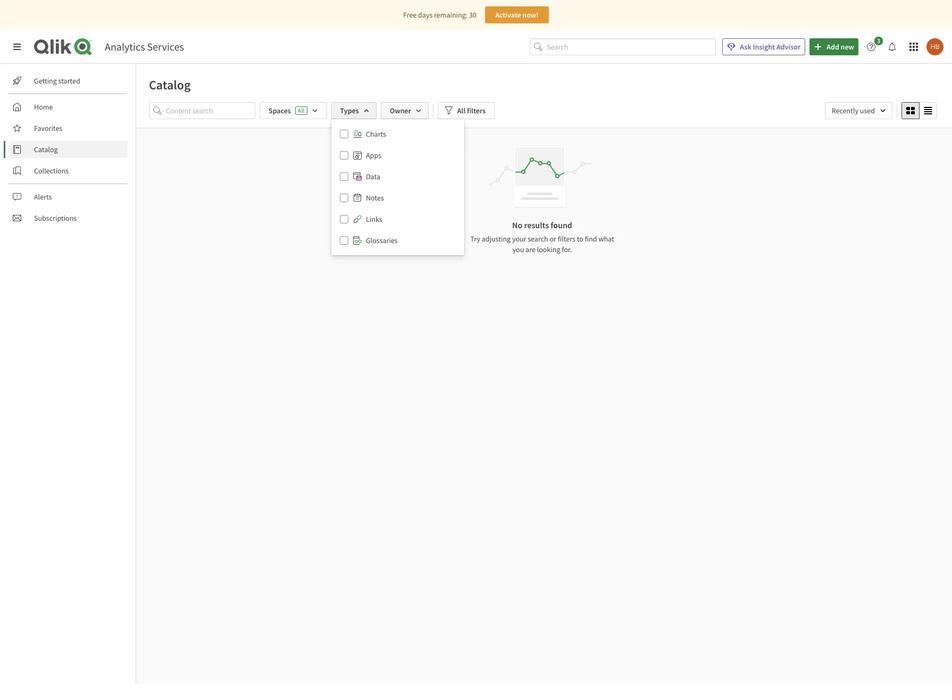Task type: locate. For each thing, give the bounding box(es) containing it.
Recently used field
[[825, 102, 893, 119]]

close sidebar menu image
[[13, 43, 21, 51]]

for.
[[562, 245, 572, 254]]

types
[[340, 106, 359, 115]]

subscriptions
[[34, 213, 77, 223]]

remaining:
[[434, 10, 468, 20]]

activate now! link
[[485, 6, 549, 23]]

0 horizontal spatial all
[[298, 106, 305, 114]]

no
[[512, 220, 523, 230]]

recently used
[[832, 106, 875, 115]]

charts
[[366, 129, 386, 139]]

advisor
[[777, 42, 801, 52]]

ask
[[740, 42, 752, 52]]

1 vertical spatial filters
[[558, 234, 576, 244]]

free days remaining: 30
[[403, 10, 477, 20]]

adjusting
[[482, 234, 511, 244]]

analytics services
[[105, 40, 184, 53]]

0 horizontal spatial catalog
[[34, 145, 58, 154]]

catalog down services
[[149, 77, 191, 93]]

howard brown image
[[927, 38, 944, 55]]

1 horizontal spatial filters
[[558, 234, 576, 244]]

1 horizontal spatial all
[[457, 106, 466, 115]]

your
[[512, 234, 526, 244]]

0 vertical spatial catalog
[[149, 77, 191, 93]]

collections link
[[9, 162, 128, 179]]

filters
[[467, 106, 486, 115], [558, 234, 576, 244]]

0 vertical spatial filters
[[467, 106, 486, 115]]

catalog
[[149, 77, 191, 93], [34, 145, 58, 154]]

Search text field
[[547, 38, 716, 55]]

all
[[457, 106, 466, 115], [298, 106, 305, 114]]

alerts link
[[9, 188, 128, 205]]

filters inside the all filters dropdown button
[[467, 106, 486, 115]]

searchbar element
[[530, 38, 716, 55]]

new
[[841, 42, 854, 52]]

favorites
[[34, 123, 62, 133]]

to
[[577, 234, 583, 244]]

catalog down favorites
[[34, 145, 58, 154]]

1 vertical spatial catalog
[[34, 145, 58, 154]]

1 horizontal spatial catalog
[[149, 77, 191, 93]]

recently
[[832, 106, 859, 115]]

now!
[[523, 10, 539, 20]]

are
[[526, 245, 536, 254]]

all inside dropdown button
[[457, 106, 466, 115]]

navigation pane element
[[0, 68, 136, 231]]

or
[[550, 234, 556, 244]]

add new button
[[810, 38, 859, 55]]

0 horizontal spatial filters
[[467, 106, 486, 115]]

found
[[551, 220, 572, 230]]

types button
[[331, 102, 376, 119]]

Content search text field
[[166, 102, 255, 119]]

all for all
[[298, 106, 305, 114]]

analytics
[[105, 40, 145, 53]]



Task type: vqa. For each thing, say whether or not it's contained in the screenshot.
'Your' inside the New analytics app Add and explore your data
no



Task type: describe. For each thing, give the bounding box(es) containing it.
used
[[860, 106, 875, 115]]

all for all filters
[[457, 106, 466, 115]]

data
[[366, 172, 380, 181]]

analytics services element
[[105, 40, 184, 53]]

started
[[58, 76, 80, 86]]

owner
[[390, 106, 411, 115]]

ask insight advisor
[[740, 42, 801, 52]]

search
[[528, 234, 548, 244]]

you
[[513, 245, 524, 254]]

alerts
[[34, 192, 52, 202]]

subscriptions link
[[9, 210, 128, 227]]

activate now!
[[495, 10, 539, 20]]

try
[[470, 234, 480, 244]]

no results found try adjusting your search or filters to find what you are looking for.
[[470, 220, 614, 254]]

insight
[[753, 42, 775, 52]]

looking
[[537, 245, 560, 254]]

3
[[877, 37, 880, 45]]

results
[[524, 220, 549, 230]]

getting started link
[[9, 72, 128, 89]]

services
[[147, 40, 184, 53]]

collections
[[34, 166, 69, 176]]

apps
[[366, 151, 381, 160]]

glossaries
[[366, 236, 398, 245]]

filters inside no results found try adjusting your search or filters to find what you are looking for.
[[558, 234, 576, 244]]

all filters
[[457, 106, 486, 115]]

getting
[[34, 76, 57, 86]]

activate
[[495, 10, 521, 20]]

switch view group
[[902, 102, 937, 119]]

all filters button
[[438, 102, 495, 119]]

find
[[585, 234, 597, 244]]

what
[[599, 234, 614, 244]]

spaces
[[269, 106, 291, 115]]

home link
[[9, 98, 128, 115]]

catalog inside 'link'
[[34, 145, 58, 154]]

favorites link
[[9, 120, 128, 137]]

filters region
[[136, 100, 952, 255]]

add
[[827, 42, 839, 52]]

days
[[418, 10, 433, 20]]

3 button
[[863, 37, 886, 55]]

add new
[[827, 42, 854, 52]]

catalog link
[[9, 141, 128, 158]]

links
[[366, 214, 382, 224]]

getting started
[[34, 76, 80, 86]]

free
[[403, 10, 417, 20]]

home
[[34, 102, 53, 112]]

notes
[[366, 193, 384, 203]]

ask insight advisor button
[[723, 38, 805, 55]]

30
[[469, 10, 477, 20]]

owner button
[[381, 102, 429, 119]]



